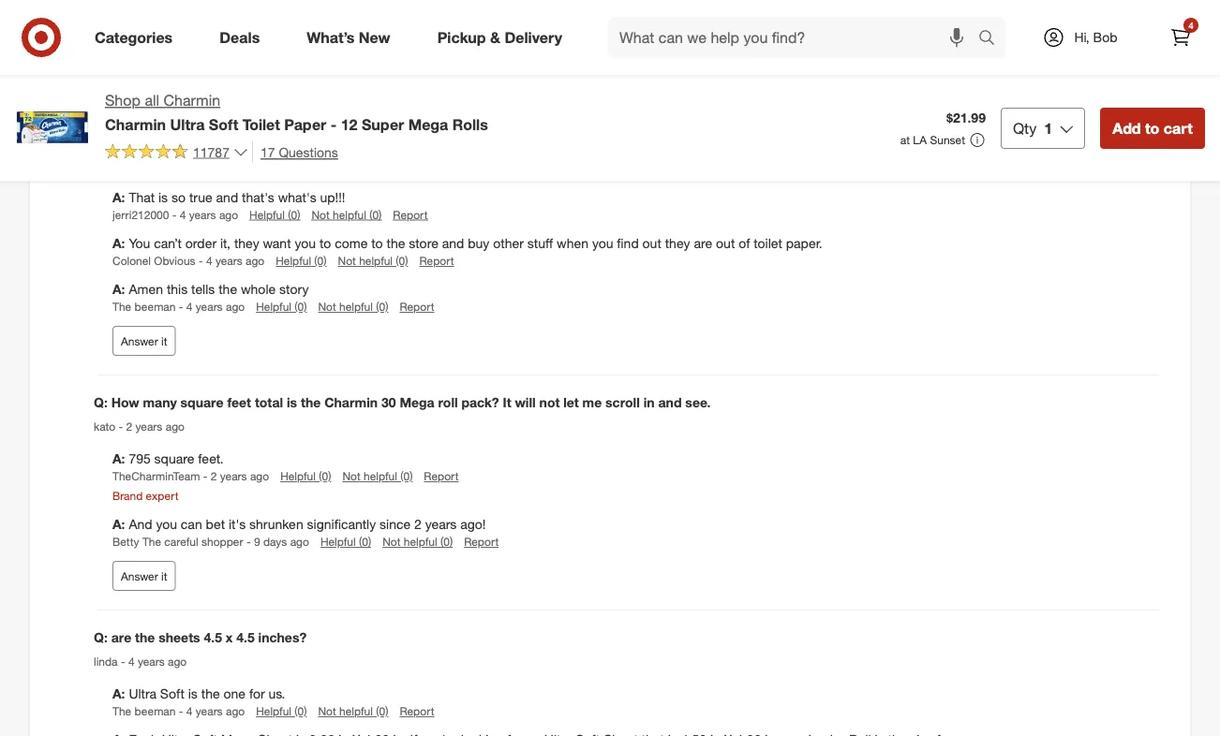 Task type: vqa. For each thing, say whether or not it's contained in the screenshot.
Enter Zip Or City, State
no



Task type: locate. For each thing, give the bounding box(es) containing it.
1 vertical spatial is
[[287, 395, 297, 411]]

17
[[260, 144, 275, 160]]

significantly
[[307, 516, 376, 533]]

2 answer from the top
[[121, 570, 158, 584]]

a: for a: amen this tells the whole story
[[112, 281, 125, 298]]

know
[[175, 133, 209, 150]]

1 beeman from the top
[[134, 300, 176, 314]]

answer it button down amen
[[112, 326, 176, 356]]

1 the beeman - 4 years ago from the top
[[112, 300, 245, 314]]

1 out from the left
[[643, 235, 661, 252]]

and
[[216, 189, 238, 205], [442, 235, 464, 252], [658, 395, 682, 411]]

2 4.5 from the left
[[236, 630, 255, 646]]

2 vertical spatial 2
[[414, 516, 422, 533]]

0 horizontal spatial ultra
[[129, 686, 156, 702]]

answer it button down betty
[[112, 562, 176, 592]]

they
[[234, 235, 259, 252], [665, 235, 690, 252]]

helpful for story
[[256, 300, 291, 314]]

- inside q: how many square feet total is the charmin 30 mega roll pack? it will not let me scroll in and see. kato - 2 years ago
[[119, 420, 123, 434]]

soft up 11787
[[209, 115, 238, 133]]

a: left that
[[112, 189, 125, 205]]

0 vertical spatial mega
[[408, 115, 448, 133]]

q: inside q: pls let me know to order toilet paper - 4 years ago
[[94, 133, 108, 150]]

- right linda
[[121, 655, 125, 669]]

charmin right all
[[164, 91, 220, 110]]

2 vertical spatial is
[[188, 686, 198, 702]]

let inside q: pls let me know to order toilet paper - 4 years ago
[[133, 133, 149, 150]]

paper.
[[786, 235, 822, 252]]

a: left you
[[112, 235, 125, 252]]

1 horizontal spatial out
[[716, 235, 735, 252]]

2 answer it button from the top
[[112, 562, 176, 592]]

helpful  (0) down "that's"
[[249, 208, 300, 222]]

0 vertical spatial answer it button
[[112, 326, 176, 356]]

and right in
[[658, 395, 682, 411]]

not helpful  (0) for shrunken
[[383, 535, 453, 549]]

order right know
[[229, 133, 262, 150]]

helpful  (0) up a: and you can bet it's shrunken significantly since 2 years ago!
[[280, 469, 331, 483]]

a: you can't order it, they want you to come to the store and buy other stuff when you find out they are out of toilet paper.
[[112, 235, 822, 252]]

it for can't
[[161, 334, 167, 348]]

square up thecharminteam - 2 years ago on the bottom left of page
[[154, 451, 194, 467]]

answer down betty
[[121, 570, 158, 584]]

the beeman - 4 years ago down this
[[112, 300, 245, 314]]

years inside q: how many square feet total is the charmin 30 mega roll pack? it will not let me scroll in and see. kato - 2 years ago
[[135, 420, 162, 434]]

2 vertical spatial the
[[112, 705, 131, 719]]

ago down one
[[226, 705, 245, 719]]

it
[[161, 334, 167, 348], [161, 570, 167, 584]]

not helpful  (0) button for for
[[318, 704, 388, 720]]

not helpful  (0) for story
[[318, 300, 388, 314]]

q&a (17)
[[94, 81, 167, 102]]

it down this
[[161, 334, 167, 348]]

a: 795 square feet.
[[112, 451, 224, 467]]

and inside q: how many square feet total is the charmin 30 mega roll pack? it will not let me scroll in and see. kato - 2 years ago
[[658, 395, 682, 411]]

helpful for shrunken
[[404, 535, 437, 549]]

me left know
[[152, 133, 172, 150]]

ago inside q: how many square feet total is the charmin 30 mega roll pack? it will not let me scroll in and see. kato - 2 years ago
[[166, 420, 185, 434]]

0 horizontal spatial 4.5
[[204, 630, 222, 646]]

2 the beeman - 4 years ago from the top
[[112, 705, 245, 719]]

want
[[263, 235, 291, 252]]

0 vertical spatial square
[[180, 395, 224, 411]]

let right not
[[563, 395, 579, 411]]

ago down know
[[201, 158, 220, 172]]

a: that is so true and that's what's up!!!
[[112, 189, 345, 205]]

a: for a: ultra soft is the one for us.
[[112, 686, 125, 702]]

helpful
[[249, 208, 285, 222], [276, 254, 311, 268], [256, 300, 291, 314], [280, 469, 316, 483], [320, 535, 356, 549], [256, 705, 291, 719]]

a: left 795
[[112, 451, 125, 467]]

q: how many square feet total is the charmin 30 mega roll pack? it will not let me scroll in and see. kato - 2 years ago
[[94, 395, 711, 434]]

pickup
[[437, 28, 486, 46]]

0 vertical spatial let
[[133, 133, 149, 150]]

What can we help you find? suggestions appear below search field
[[608, 17, 983, 58]]

2 inside q: how many square feet total is the charmin 30 mega roll pack? it will not let me scroll in and see. kato - 2 years ago
[[126, 420, 132, 434]]

not for shrunken
[[383, 535, 401, 549]]

soft down "q: are the sheets 4.5 x 4.5 inches? linda - 4 years ago"
[[160, 686, 185, 702]]

order
[[229, 133, 262, 150], [185, 235, 217, 252]]

ago down whole
[[226, 300, 245, 314]]

3 q: from the top
[[94, 630, 108, 646]]

2 it from the top
[[161, 570, 167, 584]]

helpful  (0) up story
[[276, 254, 327, 268]]

you left the find
[[592, 235, 613, 252]]

0 vertical spatial me
[[152, 133, 172, 150]]

5 a: from the top
[[112, 516, 125, 533]]

2 horizontal spatial you
[[592, 235, 613, 252]]

0 vertical spatial order
[[229, 133, 262, 150]]

x
[[226, 630, 233, 646]]

out right the find
[[643, 235, 661, 252]]

pack?
[[462, 395, 499, 411]]

1 a: from the top
[[112, 189, 125, 205]]

2 right since
[[414, 516, 422, 533]]

me inside q: how many square feet total is the charmin 30 mega roll pack? it will not let me scroll in and see. kato - 2 years ago
[[583, 395, 602, 411]]

the down linda
[[112, 705, 131, 719]]

jerri212000 - 4 years ago
[[112, 208, 238, 222]]

is left one
[[188, 686, 198, 702]]

0 vertical spatial answer
[[121, 334, 158, 348]]

1 answer from the top
[[121, 334, 158, 348]]

helpful  (0) for for
[[256, 705, 307, 719]]

me left scroll
[[583, 395, 602, 411]]

1 vertical spatial answer
[[121, 570, 158, 584]]

1 vertical spatial the beeman - 4 years ago
[[112, 705, 245, 719]]

other
[[493, 235, 524, 252]]

beeman down amen
[[134, 300, 176, 314]]

to right add
[[1145, 119, 1160, 137]]

q&a (17) button
[[45, 62, 1175, 122]]

1 horizontal spatial 4.5
[[236, 630, 255, 646]]

0 horizontal spatial you
[[156, 516, 177, 533]]

1 horizontal spatial me
[[583, 395, 602, 411]]

shopper
[[201, 535, 243, 549]]

image of charmin ultra soft toilet paper - 12 super mega rolls image
[[15, 90, 90, 165]]

not helpful  (0) button
[[312, 207, 382, 223], [338, 253, 408, 269], [318, 299, 388, 315], [342, 468, 413, 484], [383, 534, 453, 550], [318, 704, 388, 720]]

and
[[129, 516, 152, 533]]

ultra down "q: are the sheets 4.5 x 4.5 inches? linda - 4 years ago"
[[129, 686, 156, 702]]

categories link
[[79, 17, 196, 58]]

report button for you
[[419, 253, 454, 269]]

1 horizontal spatial toilet
[[754, 235, 782, 252]]

4 a: from the top
[[112, 451, 125, 467]]

report button for us.
[[400, 704, 434, 720]]

it down careful
[[161, 570, 167, 584]]

a: for a: you can't order it, they want you to come to the store and buy other stuff when you find out they are out of toilet paper.
[[112, 235, 125, 252]]

1 vertical spatial answer it button
[[112, 562, 176, 592]]

0 horizontal spatial toilet
[[94, 158, 118, 172]]

1 vertical spatial order
[[185, 235, 217, 252]]

2 vertical spatial q:
[[94, 630, 108, 646]]

helpful up a: and you can bet it's shrunken significantly since 2 years ago!
[[280, 469, 316, 483]]

0 vertical spatial and
[[216, 189, 238, 205]]

q: are the sheets 4.5 x 4.5 inches? linda - 4 years ago
[[94, 630, 307, 669]]

the inside "q: are the sheets 4.5 x 4.5 inches? linda - 4 years ago"
[[135, 630, 155, 646]]

2 q: from the top
[[94, 395, 108, 411]]

categories
[[95, 28, 173, 46]]

what's new link
[[291, 17, 414, 58]]

q&a
[[94, 81, 132, 102]]

the
[[112, 300, 131, 314], [142, 535, 161, 549], [112, 705, 131, 719]]

not
[[312, 208, 330, 222], [338, 254, 356, 268], [318, 300, 336, 314], [342, 469, 361, 483], [383, 535, 401, 549], [318, 705, 336, 719]]

1 they from the left
[[234, 235, 259, 252]]

4 right paper at left
[[162, 158, 168, 172]]

helpful  (0) button for for
[[256, 704, 307, 720]]

mega inside shop all charmin charmin ultra soft toilet paper - 12 super mega rolls
[[408, 115, 448, 133]]

what's
[[307, 28, 355, 46]]

1 vertical spatial mega
[[400, 395, 434, 411]]

1 vertical spatial beeman
[[134, 705, 176, 719]]

the right total
[[301, 395, 321, 411]]

helpful down us. at the bottom left of page
[[256, 705, 291, 719]]

qty 1
[[1013, 119, 1053, 137]]

the for ultra
[[112, 705, 131, 719]]

11787
[[193, 144, 230, 160]]

q: inside "q: are the sheets 4.5 x 4.5 inches? linda - 4 years ago"
[[94, 630, 108, 646]]

scroll
[[606, 395, 640, 411]]

mega
[[408, 115, 448, 133], [400, 395, 434, 411]]

0 horizontal spatial me
[[152, 133, 172, 150]]

is inside q: how many square feet total is the charmin 30 mega roll pack? it will not let me scroll in and see. kato - 2 years ago
[[287, 395, 297, 411]]

ago!
[[460, 516, 486, 533]]

the down amen
[[112, 300, 131, 314]]

ago down sheets
[[168, 655, 187, 669]]

report button for significantly
[[464, 534, 499, 550]]

2 beeman from the top
[[134, 705, 176, 719]]

1 horizontal spatial let
[[563, 395, 579, 411]]

1 horizontal spatial is
[[188, 686, 198, 702]]

this
[[167, 281, 188, 298]]

q: inside q: how many square feet total is the charmin 30 mega roll pack? it will not let me scroll in and see. kato - 2 years ago
[[94, 395, 108, 411]]

hi, bob
[[1074, 29, 1118, 45]]

2 a: from the top
[[112, 235, 125, 252]]

a: up betty
[[112, 516, 125, 533]]

helpful  (0) button up story
[[276, 253, 327, 269]]

1 answer it from the top
[[121, 334, 167, 348]]

for
[[249, 686, 265, 702]]

beeman down a: ultra soft is the one for us.
[[134, 705, 176, 719]]

0 horizontal spatial are
[[111, 630, 131, 646]]

helpful  (0) button down significantly
[[320, 534, 371, 550]]

1 horizontal spatial ultra
[[170, 115, 205, 133]]

1 horizontal spatial are
[[694, 235, 712, 252]]

0 vertical spatial ultra
[[170, 115, 205, 133]]

one
[[224, 686, 246, 702]]

beeman for amen
[[134, 300, 176, 314]]

2 answer it from the top
[[121, 570, 167, 584]]

answer it button for and
[[112, 562, 176, 592]]

2 vertical spatial and
[[658, 395, 682, 411]]

to inside button
[[1145, 119, 1160, 137]]

1 horizontal spatial soft
[[209, 115, 238, 133]]

2 out from the left
[[716, 235, 735, 252]]

- left 12
[[331, 115, 337, 133]]

report for us.
[[400, 705, 434, 719]]

answer it down amen
[[121, 334, 167, 348]]

is right total
[[287, 395, 297, 411]]

a: left amen
[[112, 281, 125, 298]]

feet.
[[198, 451, 224, 467]]

0 horizontal spatial let
[[133, 133, 149, 150]]

come
[[335, 235, 368, 252]]

0 vertical spatial answer it
[[121, 334, 167, 348]]

12
[[341, 115, 358, 133]]

charmin left 30
[[324, 395, 378, 411]]

-
[[331, 115, 337, 133], [154, 158, 159, 172], [172, 208, 177, 222], [199, 254, 203, 268], [179, 300, 183, 314], [119, 420, 123, 434], [203, 469, 208, 483], [246, 535, 251, 549], [121, 655, 125, 669], [179, 705, 183, 719]]

shop
[[105, 91, 141, 110]]

and right true
[[216, 189, 238, 205]]

1 q: from the top
[[94, 133, 108, 150]]

0 vertical spatial are
[[694, 235, 712, 252]]

1 horizontal spatial order
[[229, 133, 262, 150]]

ago down a: that is so true and that's what's up!!!
[[219, 208, 238, 222]]

0 horizontal spatial order
[[185, 235, 217, 252]]

helpful  (0) down us. at the bottom left of page
[[256, 705, 307, 719]]

helpful  (0) button down story
[[256, 299, 307, 315]]

ago inside q: pls let me know to order toilet paper - 4 years ago
[[201, 158, 220, 172]]

helpful for for
[[256, 705, 291, 719]]

1 vertical spatial are
[[111, 630, 131, 646]]

1 horizontal spatial they
[[665, 235, 690, 252]]

square left feet
[[180, 395, 224, 411]]

years down a: ultra soft is the one for us.
[[196, 705, 223, 719]]

0 horizontal spatial 2
[[126, 420, 132, 434]]

not helpful  (0) button for shrunken
[[383, 534, 453, 550]]

answer down amen
[[121, 334, 158, 348]]

1 vertical spatial and
[[442, 235, 464, 252]]

helpful down "that's"
[[249, 208, 285, 222]]

they right the find
[[665, 235, 690, 252]]

1 horizontal spatial and
[[442, 235, 464, 252]]

not for want
[[338, 254, 356, 268]]

0 horizontal spatial out
[[643, 235, 661, 252]]

6 a: from the top
[[112, 686, 125, 702]]

toilet down pls
[[94, 158, 118, 172]]

you right want
[[295, 235, 316, 252]]

bob
[[1093, 29, 1118, 45]]

kato
[[94, 420, 115, 434]]

helpful  (0) down story
[[256, 300, 307, 314]]

0 vertical spatial 2
[[126, 420, 132, 434]]

toilet right of
[[754, 235, 782, 252]]

delivery
[[505, 28, 562, 46]]

mega left rolls on the left top of page
[[408, 115, 448, 133]]

years
[[171, 158, 198, 172], [189, 208, 216, 222], [215, 254, 242, 268], [196, 300, 223, 314], [135, 420, 162, 434], [220, 469, 247, 483], [425, 516, 457, 533], [138, 655, 165, 669], [196, 705, 223, 719]]

1 it from the top
[[161, 334, 167, 348]]

not helpful  (0) for for
[[318, 705, 388, 719]]

1 answer it button from the top
[[112, 326, 176, 356]]

out
[[643, 235, 661, 252], [716, 235, 735, 252]]

it for you
[[161, 570, 167, 584]]

1 vertical spatial ultra
[[129, 686, 156, 702]]

helpful  (0) button down "that's"
[[249, 207, 300, 223]]

add to cart button
[[1100, 108, 1205, 149]]

years down many
[[135, 420, 162, 434]]

11787 link
[[105, 141, 248, 164]]

3 a: from the top
[[112, 281, 125, 298]]

not for story
[[318, 300, 336, 314]]

2
[[126, 420, 132, 434], [211, 469, 217, 483], [414, 516, 422, 533]]

1 vertical spatial let
[[563, 395, 579, 411]]

toilet
[[243, 115, 280, 133]]

sheets
[[159, 630, 200, 646]]

helpful for shrunken
[[320, 535, 356, 549]]

1 vertical spatial soft
[[160, 686, 185, 702]]

1 vertical spatial q:
[[94, 395, 108, 411]]

helpful  (0) for story
[[256, 300, 307, 314]]

0 vertical spatial toilet
[[94, 158, 118, 172]]

let
[[133, 133, 149, 150], [563, 395, 579, 411]]

- right paper at left
[[154, 158, 159, 172]]

at
[[900, 133, 910, 147]]

years inside "q: are the sheets 4.5 x 4.5 inches? linda - 4 years ago"
[[138, 655, 165, 669]]

it,
[[220, 235, 231, 252]]

1 vertical spatial me
[[583, 395, 602, 411]]

1 vertical spatial answer it
[[121, 570, 167, 584]]

0 vertical spatial beeman
[[134, 300, 176, 314]]

1 vertical spatial it
[[161, 570, 167, 584]]

2 horizontal spatial 2
[[414, 516, 422, 533]]

search button
[[970, 17, 1015, 62]]

ago down many
[[166, 420, 185, 434]]

years down sheets
[[138, 655, 165, 669]]

ago up the shrunken
[[250, 469, 269, 483]]

0 vertical spatial the
[[112, 300, 131, 314]]

q: up kato
[[94, 395, 108, 411]]

charmin down shop
[[105, 115, 166, 133]]

a: ultra soft is the one for us.
[[112, 686, 285, 702]]

1 horizontal spatial 2
[[211, 469, 217, 483]]

you
[[129, 235, 150, 252]]

questions
[[279, 144, 338, 160]]

0 vertical spatial the beeman - 4 years ago
[[112, 300, 245, 314]]

the inside q: how many square feet total is the charmin 30 mega roll pack? it will not let me scroll in and see. kato - 2 years ago
[[301, 395, 321, 411]]

4.5 left x
[[204, 630, 222, 646]]

obvious
[[154, 254, 195, 268]]

the down and
[[142, 535, 161, 549]]

the beeman - 4 years ago down a: ultra soft is the one for us.
[[112, 705, 245, 719]]

2 vertical spatial charmin
[[324, 395, 378, 411]]

- right obvious
[[199, 254, 203, 268]]

answer it for and
[[121, 570, 167, 584]]

helpful down whole
[[256, 300, 291, 314]]

they right it,
[[234, 235, 259, 252]]

amen
[[129, 281, 163, 298]]

mega right 30
[[400, 395, 434, 411]]

1 horizontal spatial you
[[295, 235, 316, 252]]

0 vertical spatial soft
[[209, 115, 238, 133]]

you up careful
[[156, 516, 177, 533]]

and left buy
[[442, 235, 464, 252]]

0 vertical spatial it
[[161, 334, 167, 348]]

days
[[263, 535, 287, 549]]

helpful  (0) button down us. at the bottom left of page
[[256, 704, 307, 720]]

ago down want
[[246, 254, 265, 268]]

shrunken
[[249, 516, 303, 533]]

795
[[129, 451, 151, 467]]

not helpful  (0) button for want
[[338, 253, 408, 269]]

4 right the bob
[[1189, 19, 1194, 31]]

years down a: amen this tells the whole story
[[196, 300, 223, 314]]

report button
[[393, 207, 428, 223], [419, 253, 454, 269], [400, 299, 434, 315], [424, 468, 459, 484], [464, 534, 499, 550], [400, 704, 434, 720]]

4 inside q: pls let me know to order toilet paper - 4 years ago
[[162, 158, 168, 172]]

2 horizontal spatial is
[[287, 395, 297, 411]]

0 horizontal spatial is
[[158, 189, 168, 205]]

helpful
[[333, 208, 366, 222], [359, 254, 393, 268], [339, 300, 373, 314], [364, 469, 397, 483], [404, 535, 437, 549], [339, 705, 373, 719]]

q: up linda
[[94, 630, 108, 646]]

store
[[409, 235, 438, 252]]

0 vertical spatial q:
[[94, 133, 108, 150]]

4 link
[[1160, 17, 1201, 58]]

a: down linda
[[112, 686, 125, 702]]

the left 'store'
[[387, 235, 405, 252]]

- right kato
[[119, 420, 123, 434]]

0 horizontal spatial and
[[216, 189, 238, 205]]

2 horizontal spatial and
[[658, 395, 682, 411]]

0 horizontal spatial they
[[234, 235, 259, 252]]

helpful  (0) button for story
[[256, 299, 307, 315]]

a: for a: and you can bet it's shrunken significantly since 2 years ago!
[[112, 516, 125, 533]]

it's
[[229, 516, 246, 533]]

let right pls
[[133, 133, 149, 150]]

are up linda
[[111, 630, 131, 646]]



Task type: describe. For each thing, give the bounding box(es) containing it.
colonel obvious - 4 years ago
[[112, 254, 265, 268]]

answer for you can't order it, they want you to come to the store and buy other stuff when you find out they are out of toilet paper.
[[121, 334, 158, 348]]

sunset
[[930, 133, 965, 147]]

years left ago!
[[425, 516, 457, 533]]

pls
[[111, 133, 130, 150]]

can
[[181, 516, 202, 533]]

a: for a: that is so true and that's what's up!!!
[[112, 189, 125, 205]]

find
[[617, 235, 639, 252]]

ago inside "q: are the sheets 4.5 x 4.5 inches? linda - 4 years ago"
[[168, 655, 187, 669]]

soft inside shop all charmin charmin ultra soft toilet paper - 12 super mega rolls
[[209, 115, 238, 133]]

buy
[[468, 235, 490, 252]]

4 inside "link"
[[1189, 19, 1194, 31]]

that
[[129, 189, 155, 205]]

helpful  (0) button for shrunken
[[320, 534, 371, 550]]

the for amen
[[112, 300, 131, 314]]

q: pls let me know to order toilet paper - 4 years ago
[[94, 133, 262, 172]]

not for for
[[318, 705, 336, 719]]

to left the come
[[319, 235, 331, 252]]

a: and you can bet it's shrunken significantly since 2 years ago!
[[112, 516, 486, 533]]

so
[[172, 189, 186, 205]]

17 questions link
[[252, 141, 338, 163]]

betty
[[112, 535, 139, 549]]

- down feet.
[[203, 469, 208, 483]]

helpful for that's
[[249, 208, 285, 222]]

helpful  (0) for shrunken
[[320, 535, 371, 549]]

linda
[[94, 655, 118, 669]]

4 inside "q: are the sheets 4.5 x 4.5 inches? linda - 4 years ago"
[[128, 655, 135, 669]]

ultra inside shop all charmin charmin ultra soft toilet paper - 12 super mega rolls
[[170, 115, 205, 133]]

what's new
[[307, 28, 390, 46]]

- inside shop all charmin charmin ultra soft toilet paper - 12 super mega rolls
[[331, 115, 337, 133]]

the left one
[[201, 686, 220, 702]]

cart
[[1164, 119, 1193, 137]]

30
[[381, 395, 396, 411]]

q: for q: how many square feet total is the charmin 30 mega roll pack? it will not let me scroll in and see.
[[94, 395, 108, 411]]

- down so
[[172, 208, 177, 222]]

thecharminteam - 2 years ago
[[112, 469, 269, 483]]

us.
[[269, 686, 285, 702]]

4 up a: amen this tells the whole story
[[206, 254, 212, 268]]

rolls
[[452, 115, 488, 133]]

super
[[362, 115, 404, 133]]

helpful for that's
[[333, 208, 366, 222]]

answer it button for you
[[112, 326, 176, 356]]

&
[[490, 28, 500, 46]]

$21.99
[[947, 110, 986, 126]]

hi,
[[1074, 29, 1090, 45]]

answer it for you
[[121, 334, 167, 348]]

what's
[[278, 189, 316, 205]]

not helpful  (0) button for story
[[318, 299, 388, 315]]

report for you
[[419, 254, 454, 268]]

17 questions
[[260, 144, 338, 160]]

inches?
[[258, 630, 307, 646]]

feet
[[227, 395, 251, 411]]

me inside q: pls let me know to order toilet paper - 4 years ago
[[152, 133, 172, 150]]

roll
[[438, 395, 458, 411]]

not helpful  (0) button for that's
[[312, 207, 382, 223]]

helpful for want
[[359, 254, 393, 268]]

helpful  (0) button for that's
[[249, 207, 300, 223]]

true
[[189, 189, 212, 205]]

can't
[[154, 235, 182, 252]]

order inside q: pls let me know to order toilet paper - 4 years ago
[[229, 133, 262, 150]]

at la sunset
[[900, 133, 965, 147]]

new
[[359, 28, 390, 46]]

not for that's
[[312, 208, 330, 222]]

helpful for for
[[339, 705, 373, 719]]

- inside "q: are the sheets 4.5 x 4.5 inches? linda - 4 years ago"
[[121, 655, 125, 669]]

paper
[[284, 115, 326, 133]]

brand expert
[[112, 489, 179, 503]]

helpful  (0) for that's
[[249, 208, 300, 222]]

- inside q: pls let me know to order toilet paper - 4 years ago
[[154, 158, 159, 172]]

not helpful  (0) for want
[[338, 254, 408, 268]]

colonel
[[112, 254, 151, 268]]

beeman for ultra
[[134, 705, 176, 719]]

helpful  (0) button for want
[[276, 253, 327, 269]]

to right the come
[[371, 235, 383, 252]]

the right tells
[[219, 281, 237, 298]]

since
[[380, 516, 411, 533]]

when
[[557, 235, 589, 252]]

4 down so
[[180, 208, 186, 222]]

are inside "q: are the sheets 4.5 x 4.5 inches? linda - 4 years ago"
[[111, 630, 131, 646]]

years down it,
[[215, 254, 242, 268]]

a: for a: 795 square feet.
[[112, 451, 125, 467]]

let inside q: how many square feet total is the charmin 30 mega roll pack? it will not let me scroll in and see. kato - 2 years ago
[[563, 395, 579, 411]]

ago down a: and you can bet it's shrunken significantly since 2 years ago!
[[290, 535, 309, 549]]

0 horizontal spatial soft
[[160, 686, 185, 702]]

careful
[[164, 535, 198, 549]]

years down feet.
[[220, 469, 247, 483]]

1 vertical spatial square
[[154, 451, 194, 467]]

- down a: ultra soft is the one for us.
[[179, 705, 183, 719]]

- left 9
[[246, 535, 251, 549]]

all
[[145, 91, 159, 110]]

report button for what's
[[393, 207, 428, 223]]

report for what's
[[393, 208, 428, 222]]

qty
[[1013, 119, 1037, 137]]

up!!!
[[320, 189, 345, 205]]

square inside q: how many square feet total is the charmin 30 mega roll pack? it will not let me scroll in and see. kato - 2 years ago
[[180, 395, 224, 411]]

1 vertical spatial 2
[[211, 469, 217, 483]]

deals link
[[204, 17, 283, 58]]

helpful for story
[[339, 300, 373, 314]]

years inside q: pls let me know to order toilet paper - 4 years ago
[[171, 158, 198, 172]]

- down this
[[179, 300, 183, 314]]

tells
[[191, 281, 215, 298]]

stuff
[[528, 235, 553, 252]]

jerri212000
[[112, 208, 169, 222]]

many
[[143, 395, 177, 411]]

total
[[255, 395, 283, 411]]

charmin inside q: how many square feet total is the charmin 30 mega roll pack? it will not let me scroll in and see. kato - 2 years ago
[[324, 395, 378, 411]]

will
[[515, 395, 536, 411]]

toilet inside q: pls let me know to order toilet paper - 4 years ago
[[94, 158, 118, 172]]

1 vertical spatial the
[[142, 535, 161, 549]]

q: for q: are the sheets 4.5 x 4.5 inches?
[[94, 630, 108, 646]]

pickup & delivery link
[[421, 17, 586, 58]]

bet
[[206, 516, 225, 533]]

9
[[254, 535, 260, 549]]

not
[[539, 395, 560, 411]]

2 they from the left
[[665, 235, 690, 252]]

years down true
[[189, 208, 216, 222]]

4 down this
[[186, 300, 193, 314]]

that's
[[242, 189, 274, 205]]

expert
[[146, 489, 179, 503]]

in
[[644, 395, 655, 411]]

not helpful  (0) for that's
[[312, 208, 382, 222]]

brand
[[112, 489, 143, 503]]

mega inside q: how many square feet total is the charmin 30 mega roll pack? it will not let me scroll in and see. kato - 2 years ago
[[400, 395, 434, 411]]

add to cart
[[1113, 119, 1193, 137]]

(17)
[[137, 81, 167, 102]]

report for significantly
[[464, 535, 499, 549]]

4 down a: ultra soft is the one for us.
[[186, 705, 193, 719]]

la
[[913, 133, 927, 147]]

the beeman - 4 years ago for this
[[112, 300, 245, 314]]

to inside q: pls let me know to order toilet paper - 4 years ago
[[212, 133, 225, 150]]

helpful for want
[[276, 254, 311, 268]]

q: for q: pls let me know to order
[[94, 133, 108, 150]]

1 vertical spatial toilet
[[754, 235, 782, 252]]

helpful  (0) button up a: and you can bet it's shrunken significantly since 2 years ago!
[[280, 468, 331, 484]]

1 vertical spatial charmin
[[105, 115, 166, 133]]

answer for and you can bet it's shrunken significantly since 2 years ago!
[[121, 570, 158, 584]]

search
[[970, 30, 1015, 48]]

0 vertical spatial is
[[158, 189, 168, 205]]

thecharminteam
[[112, 469, 200, 483]]

the beeman - 4 years ago for soft
[[112, 705, 245, 719]]

helpful  (0) for want
[[276, 254, 327, 268]]

it
[[503, 395, 511, 411]]

pickup & delivery
[[437, 28, 562, 46]]

deals
[[220, 28, 260, 46]]

betty the careful shopper - 9 days ago
[[112, 535, 309, 549]]

0 vertical spatial charmin
[[164, 91, 220, 110]]

1 4.5 from the left
[[204, 630, 222, 646]]



